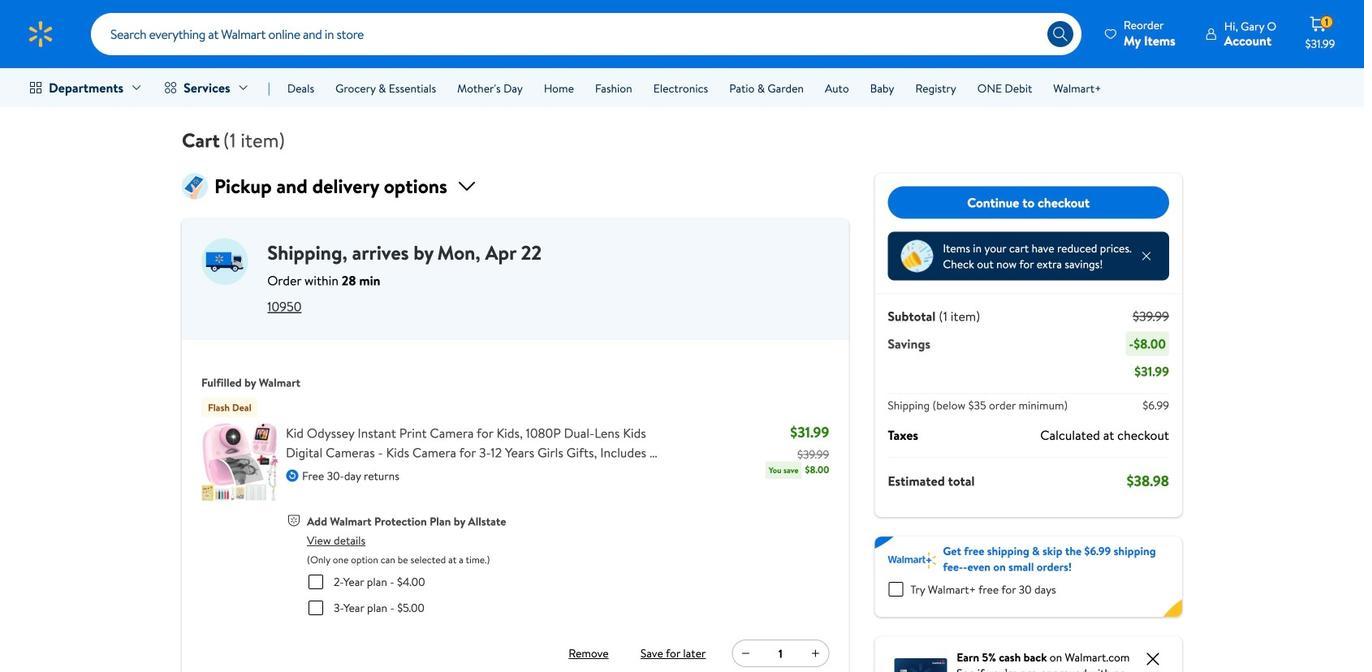 Task type: describe. For each thing, give the bounding box(es) containing it.
decrease quantity kid odyssey instant print camera for kids, 1080p dual-lens kids digital cameras - kids camera for 3-12 years girls gifts, includes 3 rolls of photo paper, 5 color pens, 32gb card, beautiful pendant, current quantity 1 image
[[739, 647, 752, 660]]

capital one credit card image
[[895, 655, 947, 673]]

search icon image
[[1053, 26, 1069, 42]]

cart_gic_illustration image
[[182, 173, 208, 199]]

Walmart Site-Wide search field
[[91, 13, 1082, 55]]

increase quantity kid odyssey instant print camera for kids, 1080p dual-lens kids digital cameras - kids camera for 3-12 years girls gifts, includes 3 rolls of photo paper, 5 color pens, 32gb card, beautiful pendant, current quantity 1 image
[[809, 647, 822, 660]]

walmart homepage image
[[26, 19, 55, 49]]

fulfillment logo image
[[201, 238, 248, 285]]



Task type: vqa. For each thing, say whether or not it's contained in the screenshot.
Electronics link
no



Task type: locate. For each thing, give the bounding box(es) containing it.
banner
[[875, 537, 1183, 617]]

close image
[[1140, 250, 1153, 263]]

Search search field
[[91, 13, 1082, 55]]

shipping, arrives by mon, apr 22 10950 element
[[182, 219, 849, 326]]

walmart plus image
[[888, 553, 937, 569]]

kid odyssey instant print camera for kids, 1080p dual-lens kids digital cameras - kids camera for 3-12 years girls gifts, includes 3 rolls of photo paper, 5 color pens, 32gb card, beautiful pendant, with add-on services, 1 in cart image
[[201, 424, 279, 502]]

None checkbox
[[309, 575, 323, 590], [889, 582, 904, 597], [309, 601, 323, 616], [309, 575, 323, 590], [889, 582, 904, 597], [309, 601, 323, 616]]

dismiss capital one banner image
[[1144, 650, 1163, 669]]

reduced price image
[[901, 240, 934, 273]]



